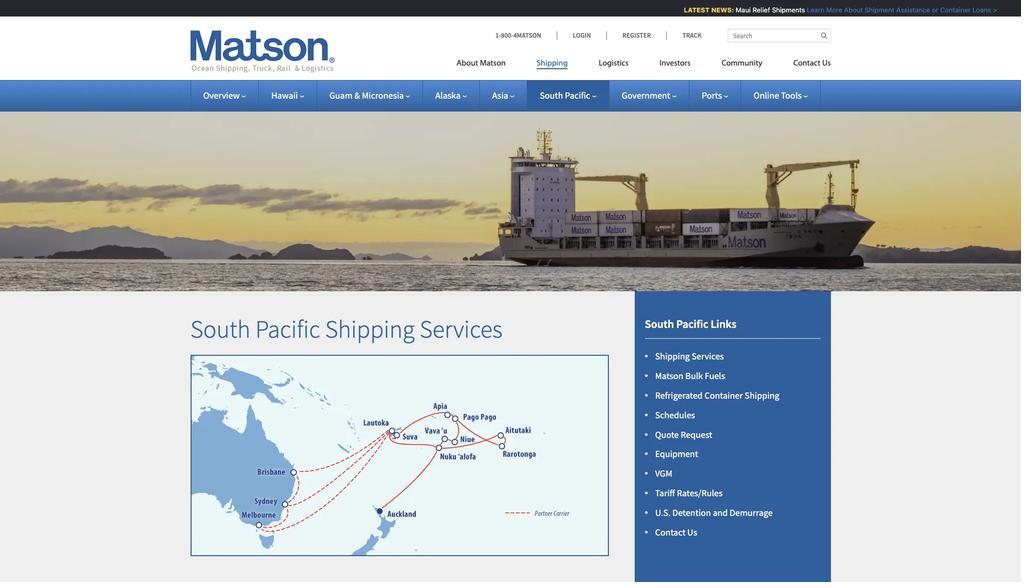 Task type: locate. For each thing, give the bounding box(es) containing it.
contact us down search icon
[[794, 59, 831, 68]]

shipment
[[860, 6, 890, 14]]

1 horizontal spatial matson
[[655, 370, 684, 382]]

0 vertical spatial us
[[822, 59, 831, 68]]

about matson
[[457, 59, 506, 68]]

search image
[[821, 32, 827, 39]]

schedules
[[655, 409, 695, 421]]

0 horizontal spatial container
[[705, 389, 743, 401]]

contact up tools
[[794, 59, 821, 68]]

services
[[420, 314, 503, 345], [692, 350, 724, 362]]

south pacific links section
[[622, 291, 844, 582]]

2 horizontal spatial pacific
[[676, 317, 709, 331]]

about up alaska link
[[457, 59, 478, 68]]

0 vertical spatial contact
[[794, 59, 821, 68]]

logistics link
[[583, 54, 644, 75]]

container
[[936, 6, 966, 14], [705, 389, 743, 401]]

about right more
[[839, 6, 858, 14]]

contact us
[[794, 59, 831, 68], [655, 526, 697, 538]]

contact inside south pacific links section
[[655, 526, 686, 538]]

assistance
[[892, 6, 925, 14]]

0 vertical spatial container
[[936, 6, 966, 14]]

Search search field
[[728, 29, 831, 42]]

1 horizontal spatial contact
[[794, 59, 821, 68]]

0 horizontal spatial contact us
[[655, 526, 697, 538]]

quote request
[[655, 429, 712, 440]]

detention
[[673, 507, 711, 519]]

u.s. detention and demurrage link
[[655, 507, 773, 519]]

pacific inside section
[[676, 317, 709, 331]]

1 horizontal spatial pacific
[[565, 89, 590, 101]]

request
[[681, 429, 712, 440]]

1 horizontal spatial south
[[540, 89, 563, 101]]

relief
[[748, 6, 765, 14]]

alaska
[[436, 89, 461, 101]]

0 horizontal spatial services
[[420, 314, 503, 345]]

register
[[623, 31, 651, 40]]

ports
[[702, 89, 722, 101]]

matson up refrigerated
[[655, 370, 684, 382]]

contact us link
[[778, 54, 831, 75], [655, 526, 697, 538]]

0 vertical spatial contact us link
[[778, 54, 831, 75]]

pacific for south pacific shipping services
[[255, 314, 320, 345]]

1-800-4matson
[[495, 31, 541, 40]]

contact us down u.s.
[[655, 526, 697, 538]]

guam & micronesia link
[[329, 89, 410, 101]]

asia
[[492, 89, 508, 101]]

refrigerated container shipping link
[[655, 389, 780, 401]]

1 vertical spatial container
[[705, 389, 743, 401]]

matson down 1-
[[480, 59, 506, 68]]

shipping services link
[[655, 350, 724, 362]]

demurrage
[[730, 507, 773, 519]]

investors link
[[644, 54, 706, 75]]

container right or
[[936, 6, 966, 14]]

us
[[822, 59, 831, 68], [688, 526, 697, 538]]

banner image
[[0, 95, 1021, 291]]

1 vertical spatial contact us
[[655, 526, 697, 538]]

shipping inside shipping link
[[537, 59, 568, 68]]

0 horizontal spatial pacific
[[255, 314, 320, 345]]

matson bulk fuels link
[[655, 370, 725, 382]]

0 horizontal spatial us
[[688, 526, 697, 538]]

1 horizontal spatial contact us link
[[778, 54, 831, 75]]

matson bulk fuels
[[655, 370, 725, 382]]

1 vertical spatial matson
[[655, 370, 684, 382]]

contact us link up tools
[[778, 54, 831, 75]]

tariff rates/rules link
[[655, 487, 723, 499]]

0 horizontal spatial about
[[457, 59, 478, 68]]

blue matson logo with ocean, shipping, truck, rail and logistics written beneath it. image
[[190, 30, 335, 73]]

online tools link
[[754, 89, 808, 101]]

matson
[[480, 59, 506, 68], [655, 370, 684, 382]]

hawaii
[[271, 89, 298, 101]]

1 horizontal spatial contact us
[[794, 59, 831, 68]]

1 vertical spatial services
[[692, 350, 724, 362]]

south pacific link
[[540, 89, 597, 101]]

container down fuels
[[705, 389, 743, 401]]

south for south pacific shipping services
[[190, 314, 251, 345]]

1 vertical spatial contact
[[655, 526, 686, 538]]

0 horizontal spatial south
[[190, 314, 251, 345]]

community link
[[706, 54, 778, 75]]

about
[[839, 6, 858, 14], [457, 59, 478, 68]]

contact us inside top menu navigation
[[794, 59, 831, 68]]

0 horizontal spatial contact us link
[[655, 526, 697, 538]]

0 horizontal spatial contact
[[655, 526, 686, 538]]

contact
[[794, 59, 821, 68], [655, 526, 686, 538]]

0 horizontal spatial matson
[[480, 59, 506, 68]]

pacific
[[565, 89, 590, 101], [255, 314, 320, 345], [676, 317, 709, 331]]

south pacific
[[540, 89, 590, 101]]

tools
[[781, 89, 802, 101]]

contact us link down u.s.
[[655, 526, 697, 538]]

micronesia
[[362, 89, 404, 101]]

fuels
[[705, 370, 725, 382]]

us inside top menu navigation
[[822, 59, 831, 68]]

1 vertical spatial about
[[457, 59, 478, 68]]

south
[[540, 89, 563, 101], [190, 314, 251, 345], [645, 317, 674, 331]]

1 horizontal spatial services
[[692, 350, 724, 362]]

login
[[573, 31, 591, 40]]

asia link
[[492, 89, 515, 101]]

news:
[[707, 6, 729, 14]]

register link
[[607, 31, 667, 40]]

1 vertical spatial us
[[688, 526, 697, 538]]

about inside top menu navigation
[[457, 59, 478, 68]]

0 vertical spatial contact us
[[794, 59, 831, 68]]

1 horizontal spatial container
[[936, 6, 966, 14]]

1 horizontal spatial us
[[822, 59, 831, 68]]

about matson link
[[457, 54, 521, 75]]

south inside section
[[645, 317, 674, 331]]

shipping link
[[521, 54, 583, 75]]

south pacific image
[[441, 411, 558, 528], [451, 415, 567, 531], [386, 426, 502, 543], [496, 431, 612, 547], [394, 432, 510, 548], [440, 435, 557, 551], [451, 439, 568, 555], [498, 442, 615, 559], [436, 444, 552, 560], [289, 467, 405, 582], [281, 501, 397, 582], [376, 507, 492, 582], [254, 522, 370, 582]]

contact down u.s.
[[655, 526, 686, 538]]

us down search icon
[[822, 59, 831, 68]]

container inside south pacific links section
[[705, 389, 743, 401]]

us down detention
[[688, 526, 697, 538]]

rates/rules
[[677, 487, 723, 499]]

0 vertical spatial services
[[420, 314, 503, 345]]

shipping
[[537, 59, 568, 68], [325, 314, 415, 345], [655, 350, 690, 362], [745, 389, 780, 401]]

None search field
[[728, 29, 831, 42]]

u.s.
[[655, 507, 671, 519]]

0 vertical spatial matson
[[480, 59, 506, 68]]

online
[[754, 89, 779, 101]]

government
[[622, 89, 670, 101]]

0 vertical spatial about
[[839, 6, 858, 14]]

2 horizontal spatial south
[[645, 317, 674, 331]]



Task type: vqa. For each thing, say whether or not it's contained in the screenshot.
the dry-
no



Task type: describe. For each thing, give the bounding box(es) containing it.
guam & micronesia
[[329, 89, 404, 101]]

matson inside top menu navigation
[[480, 59, 506, 68]]

equipment
[[655, 448, 698, 460]]

refrigerated container shipping
[[655, 389, 780, 401]]

or
[[927, 6, 934, 14]]

overview
[[203, 89, 240, 101]]

shipments
[[767, 6, 800, 14]]

u.s. detention and demurrage
[[655, 507, 773, 519]]

south pacific links
[[645, 317, 737, 331]]

schedules link
[[655, 409, 695, 421]]

investors
[[660, 59, 691, 68]]

refrigerated
[[655, 389, 703, 401]]

vgm link
[[655, 468, 673, 479]]

logistics
[[599, 59, 629, 68]]

online tools
[[754, 89, 802, 101]]

overview link
[[203, 89, 246, 101]]

800-
[[501, 31, 514, 40]]

tariff rates/rules
[[655, 487, 723, 499]]

shipping services
[[655, 350, 724, 362]]

alaska link
[[436, 89, 467, 101]]

government link
[[622, 89, 677, 101]]

community
[[722, 59, 763, 68]]

south for south pacific links
[[645, 317, 674, 331]]

guam
[[329, 89, 353, 101]]

sf image
[[190, 355, 609, 556]]

1-800-4matson link
[[495, 31, 557, 40]]

quote request link
[[655, 429, 712, 440]]

hawaii link
[[271, 89, 304, 101]]

track link
[[667, 31, 702, 40]]

bulk
[[686, 370, 703, 382]]

south for south pacific
[[540, 89, 563, 101]]

pacific for south pacific
[[565, 89, 590, 101]]

more
[[822, 6, 838, 14]]

ports link
[[702, 89, 728, 101]]

quote
[[655, 429, 679, 440]]

matson inside south pacific links section
[[655, 370, 684, 382]]

maui
[[731, 6, 746, 14]]

contact inside top menu navigation
[[794, 59, 821, 68]]

us inside south pacific links section
[[688, 526, 697, 538]]

latest
[[679, 6, 705, 14]]

4matson
[[514, 31, 541, 40]]

contact us inside south pacific links section
[[655, 526, 697, 538]]

tariff
[[655, 487, 675, 499]]

&
[[354, 89, 360, 101]]

1 horizontal spatial about
[[839, 6, 858, 14]]

learn
[[802, 6, 820, 14]]

learn more about shipment assistance or container loans > link
[[802, 6, 992, 14]]

loans
[[968, 6, 986, 14]]

services inside south pacific links section
[[692, 350, 724, 362]]

>
[[988, 6, 992, 14]]

pacific for south pacific links
[[676, 317, 709, 331]]

login link
[[557, 31, 607, 40]]

equipment link
[[655, 448, 698, 460]]

links
[[711, 317, 737, 331]]

and
[[713, 507, 728, 519]]

vgm
[[655, 468, 673, 479]]

south pacific shipping services
[[190, 314, 503, 345]]

track
[[683, 31, 702, 40]]

latest news: maui relief shipments learn more about shipment assistance or container loans >
[[679, 6, 992, 14]]

1-
[[495, 31, 501, 40]]

top menu navigation
[[457, 54, 831, 75]]

1 vertical spatial contact us link
[[655, 526, 697, 538]]



